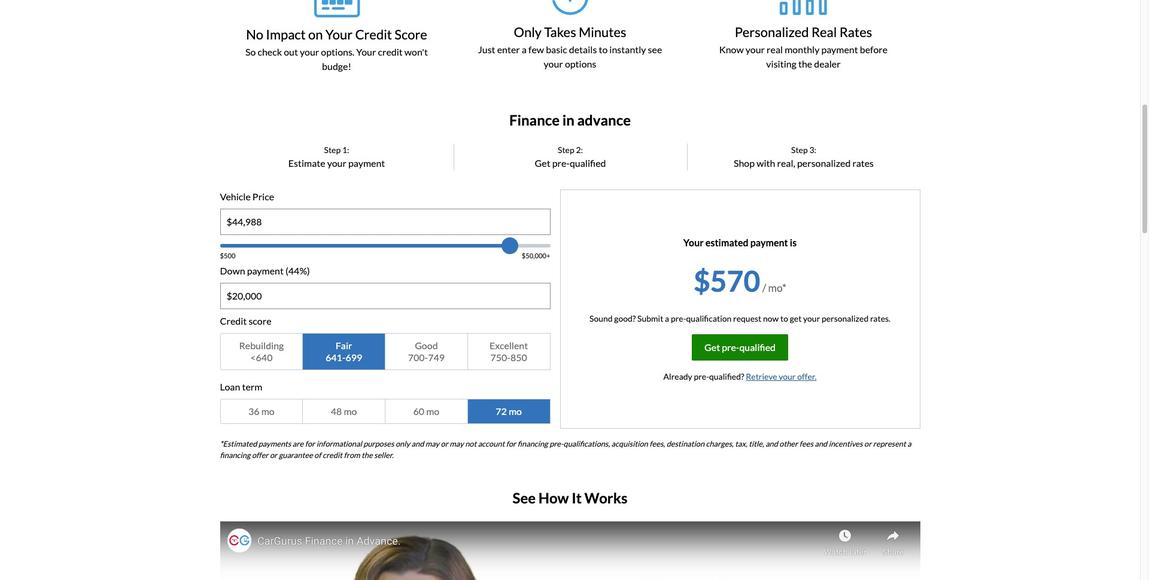 Task type: locate. For each thing, give the bounding box(es) containing it.
for right 'are'
[[305, 439, 315, 449]]

1 and from the left
[[412, 439, 424, 449]]

few
[[529, 44, 544, 55]]

700-
[[408, 352, 428, 363]]

qualification
[[686, 313, 732, 324]]

rebuilding
[[239, 340, 284, 351]]

your inside personalized real rates know your real monthly payment before visiting the dealer
[[746, 44, 765, 55]]

loan term
[[220, 381, 262, 392]]

fees
[[800, 439, 813, 449]]

step left 2:
[[558, 145, 574, 155]]

the right from
[[362, 451, 373, 460]]

1 vertical spatial qualified
[[739, 342, 776, 353]]

36 mo
[[248, 406, 275, 417]]

rates
[[840, 24, 872, 40]]

0 vertical spatial to
[[599, 44, 608, 55]]

mo right 48
[[344, 406, 357, 417]]

1 horizontal spatial get
[[705, 342, 720, 353]]

see
[[648, 44, 662, 55]]

pre- inside *estimated payments are for informational purposes only and may or may not account for financing pre-qualifications, acquisition fees, destination charges, tax, title, and other fees and incentives or represent a financing offer or guarantee of credit from the seller.
[[550, 439, 564, 449]]

step inside step 2: get pre-qualified
[[558, 145, 574, 155]]

72 mo
[[496, 406, 522, 417]]

1 vertical spatial credit
[[220, 315, 247, 327]]

1 mo from the left
[[261, 406, 275, 417]]

0 vertical spatial the
[[798, 58, 812, 69]]

just
[[478, 44, 495, 55]]

only takes minutes just enter a few basic details to instantly see your options
[[478, 24, 662, 69]]

may
[[425, 439, 439, 449], [450, 439, 464, 449]]

1 vertical spatial the
[[362, 451, 373, 460]]

get
[[790, 313, 802, 324]]

1 horizontal spatial step
[[558, 145, 574, 155]]

0 horizontal spatial a
[[522, 44, 527, 55]]

submit
[[638, 313, 663, 324]]

pre- inside step 2: get pre-qualified
[[552, 157, 570, 169]]

1 horizontal spatial a
[[665, 313, 669, 324]]

mo right the 60
[[426, 406, 439, 417]]

a
[[522, 44, 527, 55], [665, 313, 669, 324], [908, 439, 911, 449]]

the inside *estimated payments are for informational purposes only and may or may not account for financing pre-qualifications, acquisition fees, destination charges, tax, title, and other fees and incentives or represent a financing offer or guarantee of credit from the seller.
[[362, 451, 373, 460]]

your right get in the bottom of the page
[[803, 313, 820, 324]]

credit inside the 'no impact on your credit score so check out your options. your credit won't budge!'
[[355, 26, 392, 42]]

options
[[565, 58, 596, 69]]

1 step from the left
[[324, 145, 341, 155]]

is
[[790, 237, 797, 248]]

in
[[562, 111, 575, 129]]

seller.
[[374, 451, 394, 460]]

0 horizontal spatial qualified
[[570, 157, 606, 169]]

to left get in the bottom of the page
[[781, 313, 788, 324]]

2 step from the left
[[558, 145, 574, 155]]

your inside the 'no impact on your credit score so check out your options. your credit won't budge!'
[[300, 46, 319, 57]]

basic
[[546, 44, 567, 55]]

0 horizontal spatial the
[[362, 451, 373, 460]]

step 2: get pre-qualified
[[535, 145, 606, 169]]

personalized down 3:
[[797, 157, 851, 169]]

1 vertical spatial get
[[705, 342, 720, 353]]

qualified?
[[709, 372, 744, 382]]

details
[[569, 44, 597, 55]]

payment up dealer
[[821, 44, 858, 55]]

a right represent
[[908, 439, 911, 449]]

0 vertical spatial personalized
[[797, 157, 851, 169]]

1 vertical spatial your
[[356, 46, 376, 57]]

your right out
[[300, 46, 319, 57]]

0 vertical spatial qualified
[[570, 157, 606, 169]]

enter
[[497, 44, 520, 55]]

to down minutes
[[599, 44, 608, 55]]

a inside only takes minutes just enter a few basic details to instantly see your options
[[522, 44, 527, 55]]

0 vertical spatial credit
[[355, 26, 392, 42]]

1 horizontal spatial and
[[766, 439, 778, 449]]

your left real
[[746, 44, 765, 55]]

1 horizontal spatial credit
[[378, 46, 403, 57]]

1 horizontal spatial to
[[781, 313, 788, 324]]

a left few
[[522, 44, 527, 55]]

step left 1:
[[324, 145, 341, 155]]

1 vertical spatial credit
[[323, 451, 342, 460]]

vehicle price
[[220, 191, 274, 202]]

the down monthly at the top of page
[[798, 58, 812, 69]]

pre-
[[552, 157, 570, 169], [671, 313, 686, 324], [722, 342, 739, 353], [694, 372, 709, 382], [550, 439, 564, 449]]

0 horizontal spatial for
[[305, 439, 315, 449]]

step inside step 1: estimate your payment
[[324, 145, 341, 155]]

3 mo from the left
[[426, 406, 439, 417]]

credit inside *estimated payments are for informational purposes only and may or may not account for financing pre-qualifications, acquisition fees, destination charges, tax, title, and other fees and incentives or represent a financing offer or guarantee of credit from the seller.
[[323, 451, 342, 460]]

3 step from the left
[[791, 145, 808, 155]]

payment inside step 1: estimate your payment
[[348, 157, 385, 169]]

pre- inside button
[[722, 342, 739, 353]]

1 vertical spatial a
[[665, 313, 669, 324]]

pre- up qualified?
[[722, 342, 739, 353]]

credit left the score
[[355, 26, 392, 42]]

your up options.
[[325, 26, 353, 42]]

already pre-qualified? retrieve your offer.
[[664, 372, 817, 382]]

your down basic
[[544, 58, 563, 69]]

2 vertical spatial your
[[683, 237, 704, 248]]

2 may from the left
[[450, 439, 464, 449]]

real
[[767, 44, 783, 55]]

48 mo
[[331, 406, 357, 417]]

0 horizontal spatial financing
[[220, 451, 250, 460]]

2 horizontal spatial a
[[908, 439, 911, 449]]

qualified
[[570, 157, 606, 169], [739, 342, 776, 353]]

1 vertical spatial to
[[781, 313, 788, 324]]

step for qualified
[[558, 145, 574, 155]]

and right title,
[[766, 439, 778, 449]]

1 horizontal spatial or
[[441, 439, 448, 449]]

1 horizontal spatial credit
[[355, 26, 392, 42]]

1 horizontal spatial financing
[[518, 439, 548, 449]]

1 vertical spatial financing
[[220, 451, 250, 460]]

or down payments
[[270, 451, 277, 460]]

are
[[293, 439, 304, 449]]

your down 1:
[[327, 157, 347, 169]]

real
[[812, 24, 837, 40]]

your inside step 1: estimate your payment
[[327, 157, 347, 169]]

641-
[[326, 352, 346, 363]]

only
[[514, 24, 542, 40]]

credit down informational
[[323, 451, 342, 460]]

payment left (44%)
[[247, 265, 284, 276]]

and right fees
[[815, 439, 827, 449]]

represent
[[873, 439, 906, 449]]

1 horizontal spatial your
[[356, 46, 376, 57]]

qualified inside step 2: get pre-qualified
[[570, 157, 606, 169]]

or left "not"
[[441, 439, 448, 449]]

on
[[308, 26, 323, 42]]

vehicle
[[220, 191, 251, 202]]

before
[[860, 44, 888, 55]]

0 vertical spatial get
[[535, 157, 550, 169]]

your right options.
[[356, 46, 376, 57]]

score
[[395, 26, 427, 42]]

0 vertical spatial credit
[[378, 46, 403, 57]]

60
[[413, 406, 424, 417]]

60 mo
[[413, 406, 439, 417]]

2 vertical spatial a
[[908, 439, 911, 449]]

may left "not"
[[450, 439, 464, 449]]

*estimated
[[220, 439, 257, 449]]

shop
[[734, 157, 755, 169]]

1 horizontal spatial may
[[450, 439, 464, 449]]

payment down 1:
[[348, 157, 385, 169]]

0 horizontal spatial credit
[[323, 451, 342, 460]]

price
[[253, 191, 274, 202]]

qualified inside button
[[739, 342, 776, 353]]

$50,000+
[[522, 252, 550, 260]]

1 horizontal spatial the
[[798, 58, 812, 69]]

a right submit
[[665, 313, 669, 324]]

1 horizontal spatial for
[[506, 439, 516, 449]]

good
[[415, 340, 438, 351]]

pre- up how
[[550, 439, 564, 449]]

it
[[572, 490, 582, 507]]

financing down *estimated
[[220, 451, 250, 460]]

visiting
[[766, 58, 797, 69]]

and right the only
[[412, 439, 424, 449]]

2 mo from the left
[[344, 406, 357, 417]]

credit
[[378, 46, 403, 57], [323, 451, 342, 460]]

0 horizontal spatial and
[[412, 439, 424, 449]]

1:
[[342, 145, 349, 155]]

qualified up retrieve in the right of the page
[[739, 342, 776, 353]]

fair 641-699
[[326, 340, 362, 363]]

step left 3:
[[791, 145, 808, 155]]

get down finance
[[535, 157, 550, 169]]

rates.
[[870, 313, 891, 324]]

estimated
[[706, 237, 749, 248]]

0 horizontal spatial credit
[[220, 315, 247, 327]]

None text field
[[221, 209, 550, 234]]

1 horizontal spatial qualified
[[739, 342, 776, 353]]

mo right 36
[[261, 406, 275, 417]]

step for real,
[[791, 145, 808, 155]]

mo for 48 mo
[[344, 406, 357, 417]]

personalized
[[735, 24, 809, 40]]

your left estimated
[[683, 237, 704, 248]]

financing down 72 mo
[[518, 439, 548, 449]]

0 horizontal spatial to
[[599, 44, 608, 55]]

get inside step 2: get pre-qualified
[[535, 157, 550, 169]]

incentives
[[829, 439, 863, 449]]

credit score
[[220, 315, 271, 327]]

step inside step 3: shop with real, personalized rates
[[791, 145, 808, 155]]

for right account
[[506, 439, 516, 449]]

personalized real rates know your real monthly payment before visiting the dealer
[[719, 24, 888, 69]]

excellent
[[490, 340, 528, 351]]

for
[[305, 439, 315, 449], [506, 439, 516, 449]]

personalized left rates.
[[822, 313, 869, 324]]

qualified down 2:
[[570, 157, 606, 169]]

budge!
[[322, 60, 351, 72]]

down
[[220, 265, 245, 276]]

0 horizontal spatial may
[[425, 439, 439, 449]]

0 horizontal spatial your
[[325, 26, 353, 42]]

mo right 72
[[509, 406, 522, 417]]

mo
[[261, 406, 275, 417], [344, 406, 357, 417], [426, 406, 439, 417], [509, 406, 522, 417]]

credit left score at the left bottom of page
[[220, 315, 247, 327]]

payment
[[821, 44, 858, 55], [348, 157, 385, 169], [750, 237, 788, 248], [247, 265, 284, 276]]

0 horizontal spatial step
[[324, 145, 341, 155]]

or left represent
[[864, 439, 872, 449]]

pre- down in
[[552, 157, 570, 169]]

or
[[441, 439, 448, 449], [864, 439, 872, 449], [270, 451, 277, 460]]

0 horizontal spatial get
[[535, 157, 550, 169]]

won't
[[405, 46, 428, 57]]

2 horizontal spatial step
[[791, 145, 808, 155]]

credit left won't
[[378, 46, 403, 57]]

4 mo from the left
[[509, 406, 522, 417]]

get down qualification
[[705, 342, 720, 353]]

2 horizontal spatial and
[[815, 439, 827, 449]]

1 may from the left
[[425, 439, 439, 449]]

personalized
[[797, 157, 851, 169], [822, 313, 869, 324]]

may right the only
[[425, 439, 439, 449]]

0 vertical spatial a
[[522, 44, 527, 55]]



Task type: vqa. For each thing, say whether or not it's contained in the screenshot.
Dealer's description for Norfolk Motors West
no



Task type: describe. For each thing, give the bounding box(es) containing it.
36
[[248, 406, 260, 417]]

$500
[[220, 252, 236, 260]]

loan
[[220, 381, 240, 392]]

sound
[[590, 313, 613, 324]]

2 horizontal spatial or
[[864, 439, 872, 449]]

Down payment (44%) text field
[[221, 284, 550, 309]]

offer.
[[797, 372, 817, 382]]

your estimated payment is
[[683, 237, 797, 248]]

minutes
[[579, 24, 626, 40]]

score
[[249, 315, 271, 327]]

3 and from the left
[[815, 439, 827, 449]]

mo for 60 mo
[[426, 406, 439, 417]]

0 vertical spatial financing
[[518, 439, 548, 449]]

guarantee
[[279, 451, 313, 460]]

tax,
[[735, 439, 747, 449]]

749
[[428, 352, 445, 363]]

to inside only takes minutes just enter a few basic details to instantly see your options
[[599, 44, 608, 55]]

purposes
[[363, 439, 394, 449]]

of
[[314, 451, 321, 460]]

72
[[496, 406, 507, 417]]

takes
[[544, 24, 576, 40]]

$570
[[694, 264, 760, 298]]

your inside only takes minutes just enter a few basic details to instantly see your options
[[544, 58, 563, 69]]

48
[[331, 406, 342, 417]]

instantly
[[610, 44, 646, 55]]

2 and from the left
[[766, 439, 778, 449]]

your left offer. at the right
[[779, 372, 796, 382]]

retrieve your offer. link
[[746, 372, 817, 382]]

get pre-qualified
[[705, 342, 776, 353]]

estimate
[[288, 157, 325, 169]]

title,
[[749, 439, 764, 449]]

dealer
[[814, 58, 841, 69]]

/
[[762, 282, 766, 294]]

advance
[[577, 111, 631, 129]]

sound good? submit a pre-qualification request now to get your personalized rates.
[[590, 313, 891, 324]]

1 vertical spatial personalized
[[822, 313, 869, 324]]

payments
[[258, 439, 291, 449]]

2:
[[576, 145, 583, 155]]

2 horizontal spatial your
[[683, 237, 704, 248]]

mo for 72 mo
[[509, 406, 522, 417]]

get inside button
[[705, 342, 720, 353]]

good 700-749
[[408, 340, 445, 363]]

step 3: shop with real, personalized rates
[[734, 145, 874, 169]]

$570 / mo*
[[694, 264, 787, 298]]

mo*
[[768, 282, 787, 294]]

no
[[246, 26, 263, 42]]

*estimated payments are for informational purposes only and may or may not account for financing pre-qualifications, acquisition fees, destination charges, tax, title, and other fees and incentives or represent a financing offer or guarantee of credit from the seller.
[[220, 439, 911, 460]]

charges,
[[706, 439, 734, 449]]

finance in advance
[[509, 111, 631, 129]]

offer
[[252, 451, 268, 460]]

destination
[[667, 439, 705, 449]]

only
[[396, 439, 410, 449]]

750-
[[491, 352, 511, 363]]

payment inside personalized real rates know your real monthly payment before visiting the dealer
[[821, 44, 858, 55]]

payment left is
[[750, 237, 788, 248]]

3:
[[809, 145, 816, 155]]

pre- right already
[[694, 372, 709, 382]]

rebuilding <640
[[239, 340, 284, 363]]

2 for from the left
[[506, 439, 516, 449]]

options.
[[321, 46, 355, 57]]

works
[[585, 490, 628, 507]]

term
[[242, 381, 262, 392]]

good?
[[614, 313, 636, 324]]

already
[[664, 372, 692, 382]]

0 horizontal spatial or
[[270, 451, 277, 460]]

699
[[346, 352, 362, 363]]

qualifications,
[[564, 439, 610, 449]]

from
[[344, 451, 360, 460]]

fair
[[336, 340, 352, 351]]

<640
[[250, 352, 273, 363]]

finance
[[509, 111, 560, 129]]

request
[[733, 313, 762, 324]]

a inside *estimated payments are for informational purposes only and may or may not account for financing pre-qualifications, acquisition fees, destination charges, tax, title, and other fees and incentives or represent a financing offer or guarantee of credit from the seller.
[[908, 439, 911, 449]]

personalized inside step 3: shop with real, personalized rates
[[797, 157, 851, 169]]

now
[[763, 313, 779, 324]]

see how it works
[[513, 490, 628, 507]]

informational
[[316, 439, 362, 449]]

with
[[757, 157, 775, 169]]

down payment (44%)
[[220, 265, 310, 276]]

fees,
[[650, 439, 665, 449]]

excellent 750-850
[[490, 340, 528, 363]]

mo for 36 mo
[[261, 406, 275, 417]]

monthly
[[785, 44, 820, 55]]

0 vertical spatial your
[[325, 26, 353, 42]]

credit inside the 'no impact on your credit score so check out your options. your credit won't budge!'
[[378, 46, 403, 57]]

how
[[539, 490, 569, 507]]

the inside personalized real rates know your real monthly payment before visiting the dealer
[[798, 58, 812, 69]]

step for payment
[[324, 145, 341, 155]]

1 for from the left
[[305, 439, 315, 449]]

pre- right submit
[[671, 313, 686, 324]]

no impact on your credit score so check out your options. your credit won't budge!
[[245, 26, 428, 72]]

rates
[[853, 157, 874, 169]]

real,
[[777, 157, 795, 169]]

step 1: estimate your payment
[[288, 145, 385, 169]]

check
[[258, 46, 282, 57]]



